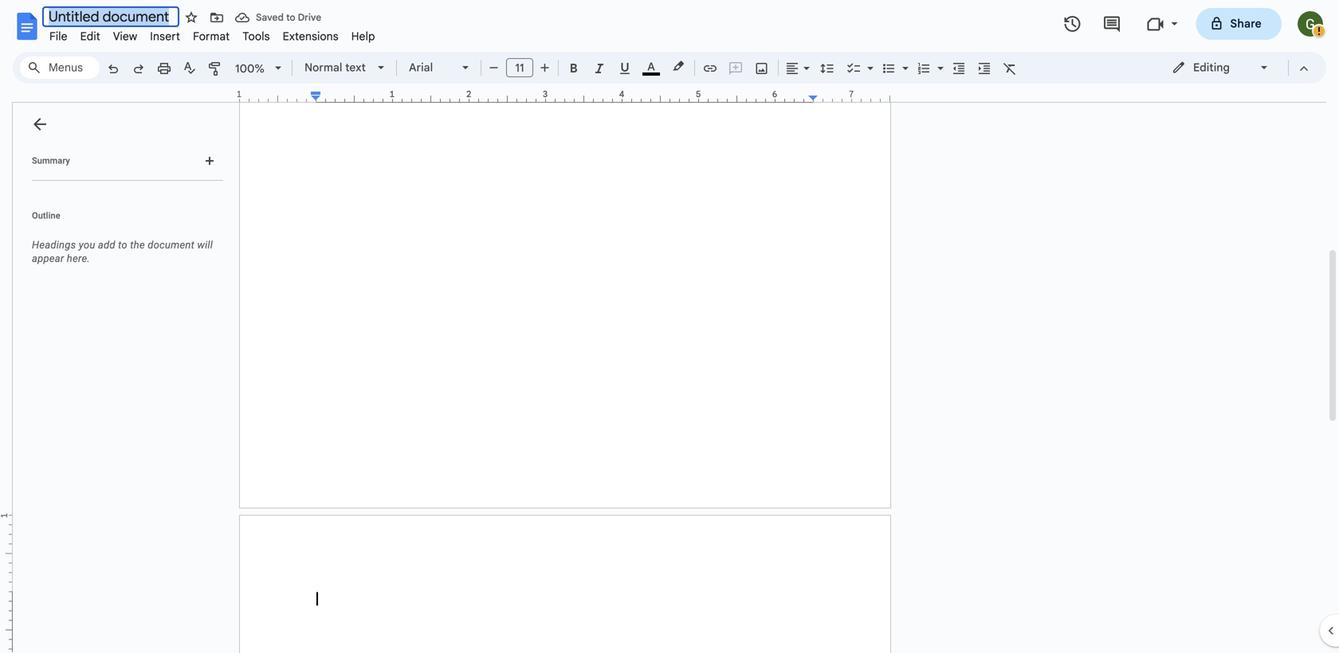Task type: vqa. For each thing, say whether or not it's contained in the screenshot.
here.
yes



Task type: describe. For each thing, give the bounding box(es) containing it.
here.
[[67, 253, 90, 265]]

view
[[113, 30, 137, 43]]

line & paragraph spacing image
[[818, 57, 837, 79]]

Menus field
[[20, 57, 100, 79]]

insert
[[150, 30, 180, 43]]

document
[[148, 239, 195, 251]]

saved
[[256, 12, 284, 24]]

Font size text field
[[507, 58, 533, 77]]

share button
[[1196, 8, 1282, 40]]

text color image
[[643, 57, 660, 76]]

right margin image
[[809, 90, 890, 102]]

summary
[[32, 156, 70, 166]]

format menu item
[[187, 27, 236, 46]]

highlight color image
[[670, 57, 687, 76]]

styles list. normal text selected. option
[[305, 57, 368, 79]]

you
[[79, 239, 95, 251]]

edit menu item
[[74, 27, 107, 46]]

file menu item
[[43, 27, 74, 46]]

saved to drive
[[256, 12, 321, 24]]

left margin image
[[240, 90, 321, 102]]

outline heading
[[13, 210, 230, 232]]

menu bar inside "menu bar" banner
[[43, 21, 382, 47]]

Zoom field
[[229, 57, 289, 81]]

Zoom text field
[[231, 57, 269, 80]]

menu bar banner
[[0, 0, 1340, 654]]

file
[[49, 30, 67, 43]]

insert image image
[[753, 57, 771, 79]]

tools
[[243, 30, 270, 43]]

to inside button
[[286, 12, 295, 24]]

outline
[[32, 211, 60, 221]]

headings you add to the document will appear here.
[[32, 239, 213, 265]]

1
[[237, 89, 242, 100]]



Task type: locate. For each thing, give the bounding box(es) containing it.
0 vertical spatial to
[[286, 12, 295, 24]]

headings
[[32, 239, 76, 251]]

application containing share
[[0, 0, 1340, 654]]

1 vertical spatial to
[[118, 239, 127, 251]]

1 horizontal spatial to
[[286, 12, 295, 24]]

menu bar
[[43, 21, 382, 47]]

tools menu item
[[236, 27, 276, 46]]

arial option
[[409, 57, 453, 79]]

to inside headings you add to the document will appear here.
[[118, 239, 127, 251]]

help menu item
[[345, 27, 382, 46]]

Rename text field
[[42, 6, 179, 27]]

editing
[[1194, 61, 1230, 75]]

normal text
[[305, 61, 366, 75]]

to left the
[[118, 239, 127, 251]]

appear
[[32, 253, 64, 265]]

extensions
[[283, 30, 339, 43]]

view menu item
[[107, 27, 144, 46]]

will
[[197, 239, 213, 251]]

summary heading
[[32, 155, 70, 167]]

to left the drive at the left top
[[286, 12, 295, 24]]

to
[[286, 12, 295, 24], [118, 239, 127, 251]]

extensions menu item
[[276, 27, 345, 46]]

0 horizontal spatial to
[[118, 239, 127, 251]]

share
[[1231, 17, 1262, 31]]

editing button
[[1161, 56, 1281, 80]]

menu bar containing file
[[43, 21, 382, 47]]

main toolbar
[[99, 0, 1023, 416]]

mode and view toolbar
[[1160, 52, 1317, 84]]

normal
[[305, 61, 342, 75]]

document outline element
[[13, 103, 230, 654]]

format
[[193, 30, 230, 43]]

add
[[98, 239, 115, 251]]

the
[[130, 239, 145, 251]]

insert menu item
[[144, 27, 187, 46]]

Star checkbox
[[180, 6, 203, 29]]

help
[[351, 30, 375, 43]]

saved to drive button
[[231, 6, 325, 29]]

text
[[345, 61, 366, 75]]

edit
[[80, 30, 100, 43]]

top margin image
[[0, 516, 12, 597]]

drive
[[298, 12, 321, 24]]

application
[[0, 0, 1340, 654]]

Font size field
[[506, 58, 540, 78]]

arial
[[409, 61, 433, 75]]



